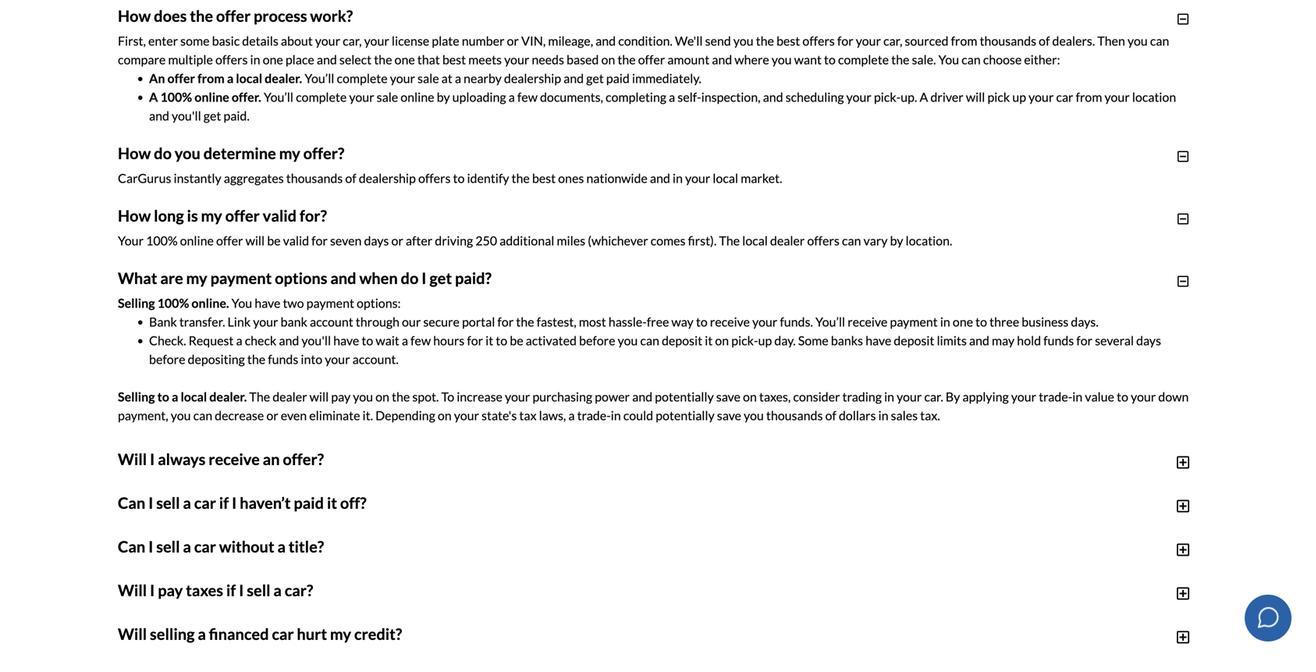 Task type: locate. For each thing, give the bounding box(es) containing it.
of down consider
[[826, 408, 837, 423]]

needs
[[532, 52, 565, 67]]

1 can from the top
[[118, 494, 145, 512]]

1 vertical spatial title
[[863, 602, 885, 617]]

by
[[437, 89, 450, 104], [891, 233, 904, 248], [368, 564, 382, 579], [974, 564, 987, 579], [1074, 602, 1087, 617], [582, 608, 595, 623], [758, 608, 772, 623], [693, 620, 706, 635]]

can i sell a car without a title? in most states, no. rules around car titles vary by state, but—generally speaking—if you've lost your vehicle's title, it should be possible to obtain a replacement by contacting your state's department of motor vehicles (dmv). note: obtaining a new title invalidates a car's old title.there are other reasons why you might not be in possession of your car's title, such as if the car still has a lien against it, or if it was bought from a previous owner that didn't have the title. our guide to
[[118, 537, 1186, 617]]

the inside "the dealer will pay you on the spot. to increase your purchasing power and potentially save on taxes, consider trading in your car. by applying your trade-in value to your down payment, you can decrease or even eliminate it. depending on your state's tax laws, a trade-in could potentially save you thousands of dollars in sales tax."
[[392, 389, 410, 404]]

complete down place
[[296, 89, 347, 104]]

1 horizontal spatial up
[[1013, 89, 1027, 104]]

0 vertical spatial need
[[324, 564, 351, 579]]

1 horizontal spatial title
[[863, 602, 885, 617]]

through inside selling 100% online. you have two payment options: bank transfer. link your bank account through our secure portal for the fastest, most hassle-free way to receive your funds. you'll receive payment in one to three business days. check. request a check and you'll have to wait a few hours for it to be activated before you can deposit it on pick-up day. some banks have deposit limits and may hold funds for several days before depositing the funds into your account.
[[356, 314, 400, 329]]

up.
[[901, 89, 918, 104]]

institution
[[266, 639, 322, 654]]

1 selling from the top
[[118, 295, 155, 311]]

work?
[[310, 6, 353, 25]]

business
[[1022, 314, 1069, 329]]

obtaining
[[292, 583, 344, 598]]

and left you're
[[352, 502, 372, 517]]

0 horizontal spatial days
[[364, 233, 389, 248]]

that inside if you've accepted an 100% online offer from cargurus and the offer is greater than the amount you owe on your car loan, we'll pay off your loan and send you the difference. if your offer is less than the amount you owe, you'll need to either pay off your loan before we can pay you, or pay us the difference before we can pay your lender. if you sell your car to a local dealer, the dealer will guide you through the loan settling process as part of the sale or the purchase of your next vehicle. if you're selling to an individual, you'll need to settle the outstanding auto loan with the lender, who in turn will then release the car's title (assuming they hold it—this varies by state). please note: calculating the amount you owe on your car loan isn't as simple as multiplying your monthly payment by the number of months remaining on your loan. contact your lending institution and request a payout amount to determine the exact amount. then settle that amount before selling your car.
[[722, 639, 744, 654]]

trade- down 'power'
[[578, 408, 611, 423]]

1 vertical spatial guide
[[501, 602, 531, 617]]

0 horizontal spatial sale
[[377, 89, 398, 104]]

a up title.
[[466, 583, 473, 598]]

1 vertical spatial will
[[118, 581, 147, 600]]

potentially
[[655, 389, 714, 404], [656, 408, 715, 423]]

up
[[1013, 89, 1027, 104], [759, 333, 772, 348]]

still
[[576, 502, 596, 517], [1059, 583, 1079, 598]]

0 vertical spatial title,
[[703, 564, 728, 579]]

how inside how long is my offer valid for? your 100% online offer will be valid for seven days or after driving 250 additional miles (whichever comes first). the local dealer offers can vary by location.
[[118, 206, 151, 225]]

we'll
[[675, 33, 703, 48]]

the
[[719, 233, 740, 248], [249, 389, 270, 404], [118, 608, 139, 623], [803, 608, 824, 623]]

car up for,
[[439, 608, 457, 623]]

state
[[597, 608, 625, 623], [530, 645, 557, 660]]

no.
[[199, 564, 215, 579]]

0 vertical spatial dealership
[[504, 71, 561, 86]]

from down dealers.
[[1076, 89, 1103, 104]]

tax inside the rules and laws on what taxes you pay when selling your car to a private party vary by state (and in some cases even by city). the most important thing to know is that you only pay tax on any profit made from the car sale. if you sell a car for less than you paid for, there's no sales tax. however, if you sell your car for more money than you paid for it, the internal revenue services (irs) considers that a capital gain, and you'll need to report it when you file your federal and state income taxes. only then will you know if you owe any taxes. for more information, read out full guide:
[[1097, 608, 1114, 623]]

0 horizontal spatial best
[[443, 52, 466, 67]]

guide inside can i sell a car without a title? in most states, no. rules around car titles vary by state, but—generally speaking—if you've lost your vehicle's title, it should be possible to obtain a replacement by contacting your state's department of motor vehicles (dmv). note: obtaining a new title invalidates a car's old title.there are other reasons why you might not be in possession of your car's title, such as if the car still has a lien against it, or if it was bought from a previous owner that didn't have the title. our guide to
[[501, 602, 531, 617]]

how inside how do you determine my offer? cargurus instantly aggregates thousands of dealership offers to identify the best ones nationwide and in your local market.
[[118, 144, 151, 163]]

cargurus up long at the left of the page
[[118, 170, 171, 186]]

if
[[118, 502, 126, 517], [149, 545, 157, 561], [1084, 545, 1092, 561], [149, 583, 157, 598], [149, 602, 157, 617], [246, 626, 254, 642]]

if your car falls into any of these categories and you're unable to get an offer, you can still list your used car privately with us.
[[118, 502, 785, 517]]

federal
[[466, 645, 504, 660]]

car inside "you'll complete your sale online by uploading a few documents, completing a self-inspection, and scheduling your pick-up. a driver will pick up your car from your location and you'll get paid."
[[1057, 89, 1074, 104]]

thing
[[913, 608, 941, 623]]

do up long at the left of the page
[[154, 144, 172, 163]]

difference.
[[1023, 545, 1082, 561]]

than up the motor
[[149, 564, 174, 579]]

could
[[624, 408, 654, 423]]

market.
[[741, 170, 783, 186]]

based
[[567, 52, 599, 67]]

exact
[[579, 639, 609, 654]]

that up the revenue
[[1001, 608, 1024, 623]]

0 horizontal spatial vary
[[342, 564, 366, 579]]

banks
[[831, 333, 864, 348]]

your down difference.
[[1050, 564, 1075, 579]]

1 horizontal spatial most
[[579, 314, 607, 329]]

1 how from the top
[[118, 6, 151, 25]]

title inside can i sell a car without a title? in most states, no. rules around car titles vary by state, but—generally speaking—if you've lost your vehicle's title, it should be possible to obtain a replacement by contacting your state's department of motor vehicles (dmv). note: obtaining a new title invalidates a car's old title.there are other reasons why you might not be in possession of your car's title, such as if the car still has a lien against it, or if it was bought from a previous owner that didn't have the title. our guide to
[[380, 583, 402, 598]]

2 we from the left
[[790, 564, 806, 579]]

1 vertical spatial car.
[[895, 639, 914, 654]]

1 horizontal spatial deposit
[[894, 333, 935, 348]]

an
[[149, 71, 165, 86]]

1 vertical spatial still
[[1059, 583, 1079, 598]]

then inside the rules and laws on what taxes you pay when selling your car to a private party vary by state (and in some cases even by city). the most important thing to know is that you only pay tax on any profit made from the car sale. if you sell a car for less than you paid for, there's no sales tax. however, if you sell your car for more money than you paid for it, the internal revenue services (irs) considers that a capital gain, and you'll need to report it when you file your federal and state income taxes. only then will you know if you owe any taxes. for more information, read out full guide:
[[665, 645, 690, 660]]

options:
[[357, 295, 401, 311]]

1 vertical spatial then
[[665, 645, 690, 660]]

car. inside if you've accepted an 100% online offer from cargurus and the offer is greater than the amount you owe on your car loan, we'll pay off your loan and send you the difference. if your offer is less than the amount you owe, you'll need to either pay off your loan before we can pay you, or pay us the difference before we can pay your lender. if you sell your car to a local dealer, the dealer will guide you through the loan settling process as part of the sale or the purchase of your next vehicle. if you're selling to an individual, you'll need to settle the outstanding auto loan with the lender, who in turn will then release the car's title (assuming they hold it—this varies by state). please note: calculating the amount you owe on your car loan isn't as simple as multiplying your monthly payment by the number of months remaining on your loan. contact your lending institution and request a payout amount to determine the exact amount. then settle that amount before selling your car.
[[895, 639, 914, 654]]

online.
[[192, 295, 229, 311]]

1 vertical spatial days
[[1137, 333, 1162, 348]]

tax. inside "the dealer will pay you on the spot. to increase your purchasing power and potentially save on taxes, consider trading in your car. by applying your trade-in value to your down payment, you can decrease or even eliminate it. depending on your state's tax laws, a trade-in could potentially save you thousands of dollars in sales tax."
[[921, 408, 941, 423]]

car right the used
[[673, 502, 690, 517]]

1 horizontal spatial dealer
[[360, 583, 395, 598]]

to inside "the dealer will pay you on the spot. to increase your purchasing power and potentially save on taxes, consider trading in your car. by applying your trade-in value to your down payment, you can decrease or even eliminate it. depending on your state's tax laws, a trade-in could potentially save you thousands of dollars in sales tax."
[[1117, 389, 1129, 404]]

amount down simple at the bottom left
[[441, 639, 483, 654]]

by inside "you'll complete your sale online by uploading a few documents, completing a self-inspection, and scheduling your pick-up. a driver will pick up your car from your location and you'll get paid."
[[437, 89, 450, 104]]

plate
[[432, 33, 460, 48]]

how for how long is my offer valid for? your 100% online offer will be valid for seven days or after driving 250 additional miles (whichever comes first). the local dealer offers can vary by location.
[[118, 206, 151, 225]]

1 horizontal spatial process
[[610, 583, 652, 598]]

sell inside if you've accepted an 100% online offer from cargurus and the offer is greater than the amount you owe on your car loan, we'll pay off your loan and send you the difference. if your offer is less than the amount you owe, you'll need to either pay off your loan before we can pay you, or pay us the difference before we can pay your lender. if you sell your car to a local dealer, the dealer will guide you through the loan settling process as part of the sale or the purchase of your next vehicle. if you're selling to an individual, you'll need to settle the outstanding auto loan with the lender, who in turn will then release the car's title (assuming they hold it—this varies by state). please note: calculating the amount you owe on your car loan isn't as simple as multiplying your monthly payment by the number of months remaining on your loan. contact your lending institution and request a payout amount to determine the exact amount. then settle that amount before selling your car.
[[182, 583, 201, 598]]

into right falls
[[200, 502, 222, 517]]

title
[[380, 583, 402, 598], [863, 602, 885, 617]]

thousands
[[980, 33, 1037, 48], [286, 170, 343, 186], [767, 408, 823, 423]]

paid up the file
[[420, 626, 443, 642]]

1 horizontal spatial best
[[532, 170, 556, 186]]

is inside the rules and laws on what taxes you pay when selling your car to a private party vary by state (and in some cases even by city). the most important thing to know is that you only pay tax on any profit made from the car sale. if you sell a car for less than you paid for, there's no sales tax. however, if you sell your car for more money than you paid for it, the internal revenue services (irs) considers that a capital gain, and you'll need to report it when you file your federal and state income taxes. only then will you know if you owe any taxes. for more information, read out full guide:
[[990, 608, 999, 623]]

0 horizontal spatial pick-
[[732, 333, 759, 348]]

off?
[[340, 494, 367, 512]]

1 vertical spatial dealer.
[[210, 389, 247, 404]]

it, inside can i sell a car without a title? in most states, no. rules around car titles vary by state, but—generally speaking—if you've lost your vehicle's title, it should be possible to obtain a replacement by contacting your state's department of motor vehicles (dmv). note: obtaining a new title invalidates a car's old title.there are other reasons why you might not be in possession of your car's title, such as if the car still has a lien against it, or if it was bought from a previous owner that didn't have the title. our guide to
[[1175, 583, 1186, 598]]

with left us.
[[743, 502, 768, 517]]

you'll inside if you've accepted an 100% online offer from cargurus and the offer is greater than the amount you owe on your car loan, we'll pay off your loan and send you the difference. if your offer is less than the amount you owe, you'll need to either pay off your loan before we can pay you, or pay us the difference before we can pay your lender. if you sell your car to a local dealer, the dealer will guide you through the loan settling process as part of the sale or the purchase of your next vehicle. if you're selling to an individual, you'll need to settle the outstanding auto loan with the lender, who in turn will then release the car's title (assuming they hold it—this varies by state). please note: calculating the amount you owe on your car loan isn't as simple as multiplying your monthly payment by the number of months remaining on your loan. contact your lending institution and request a payout amount to determine the exact amount. then settle that amount before selling your car.
[[292, 564, 322, 579]]

my inside how do you determine my offer? cargurus instantly aggregates thousands of dealership offers to identify the best ones nationwide and in your local market.
[[279, 144, 300, 163]]

to down (dmv).
[[234, 602, 245, 617]]

be inside selling 100% online. you have two payment options: bank transfer. link your bank account through our secure portal for the fastest, most hassle-free way to receive your funds. you'll receive payment in one to three business days. check. request a check and you'll have to wait a few hours for it to be activated before you can deposit it on pick-up day. some banks have deposit limits and may hold funds for several days before depositing the funds into your account.
[[510, 333, 524, 348]]

in down why
[[685, 602, 695, 617]]

paid?
[[455, 269, 492, 288]]

or
[[507, 33, 519, 48], [392, 233, 404, 248], [267, 408, 279, 423], [622, 564, 634, 579], [752, 583, 764, 598], [118, 602, 130, 617]]

vary inside the rules and laws on what taxes you pay when selling your car to a private party vary by state (and in some cases even by city). the most important thing to know is that you only pay tax on any profit made from the car sale. if you sell a car for less than you paid for, there's no sales tax. however, if you sell your car for more money than you paid for it, the internal revenue services (irs) considers that a capital gain, and you'll need to report it when you file your federal and state income taxes. only then will you know if you owe any taxes. for more information, read out full guide:
[[555, 608, 579, 623]]

by up the however,
[[582, 608, 595, 623]]

the up decrease
[[249, 389, 270, 404]]

0 horizontal spatial title
[[380, 583, 402, 598]]

you'll inside selling 100% online. you have two payment options: bank transfer. link your bank account through our secure portal for the fastest, most hassle-free way to receive your funds. you'll receive payment in one to three business days. check. request a check and you'll have to wait a few hours for it to be activated before you can deposit it on pick-up day. some banks have deposit limits and may hold funds for several days before depositing the funds into your account.
[[302, 333, 331, 348]]

dealer inside if you've accepted an 100% online offer from cargurus and the offer is greater than the amount you owe on your car loan, we'll pay off your loan and send you the difference. if your offer is less than the amount you owe, you'll need to either pay off your loan before we can pay you, or pay us the difference before we can pay your lender. if you sell your car to a local dealer, the dealer will guide you through the loan settling process as part of the sale or the purchase of your next vehicle. if you're selling to an individual, you'll need to settle the outstanding auto loan with the lender, who in turn will then release the car's title (assuming they hold it—this varies by state). please note: calculating the amount you owe on your car loan isn't as simple as multiplying your monthly payment by the number of months remaining on your loan. contact your lending institution and request a payout amount to determine the exact amount. then settle that amount before selling your car.
[[360, 583, 395, 598]]

1 vertical spatial send
[[951, 545, 977, 561]]

1 vertical spatial vary
[[342, 564, 366, 579]]

need inside the rules and laws on what taxes you pay when selling your car to a private party vary by state (and in some cases even by city). the most important thing to know is that you only pay tax on any profit made from the car sale. if you sell a car for less than you paid for, there's no sales tax. however, if you sell your car for more money than you paid for it, the internal revenue services (irs) considers that a capital gain, and you'll need to report it when you file your federal and state income taxes. only then will you know if you owe any taxes. for more information, read out full guide:
[[273, 645, 300, 660]]

1 vertical spatial less
[[347, 626, 367, 642]]

even inside "the dealer will pay you on the spot. to increase your purchasing power and potentially save on taxes, consider trading in your car. by applying your trade-in value to your down payment, you can decrease or even eliminate it. depending on your state's tax laws, a trade-in could potentially save you thousands of dollars in sales tax."
[[281, 408, 307, 423]]

0 vertical spatial few
[[518, 89, 538, 104]]

local right first).
[[743, 233, 768, 248]]

100% up owe,
[[265, 545, 297, 561]]

off up invalidates
[[425, 564, 440, 579]]

and up documents,
[[564, 71, 584, 86]]

a down link
[[236, 333, 243, 348]]

if up the motor
[[149, 545, 157, 561]]

online
[[195, 89, 229, 104], [401, 89, 435, 104], [180, 233, 214, 248], [299, 545, 333, 561]]

sales inside the rules and laws on what taxes you pay when selling your car to a private party vary by state (and in some cases even by city). the most important thing to know is that you only pay tax on any profit made from the car sale. if you sell a car for less than you paid for, there's no sales tax. however, if you sell your car for more money than you paid for it, the internal revenue services (irs) considers that a capital gain, and you'll need to report it when you file your federal and state income taxes. only then will you know if you owe any taxes. for more information, read out full guide:
[[522, 626, 549, 642]]

do
[[154, 144, 172, 163], [401, 269, 419, 288]]

to left activated
[[496, 333, 508, 348]]

then inside if you've accepted an 100% online offer from cargurus and the offer is greater than the amount you owe on your car loan, we'll pay off your loan and send you the difference. if your offer is less than the amount you owe, you'll need to either pay off your loan before we can pay you, or pay us the difference before we can pay your lender. if you sell your car to a local dealer, the dealer will guide you through the loan settling process as part of the sale or the purchase of your next vehicle. if you're selling to an individual, you'll need to settle the outstanding auto loan with the lender, who in turn will then release the car's title (assuming they hold it—this varies by state). please note: calculating the amount you owe on your car loan isn't as simple as multiplying your monthly payment by the number of months remaining on your loan. contact your lending institution and request a payout amount to determine the exact amount. then settle that amount before selling your car.
[[745, 602, 770, 617]]

valid
[[263, 206, 297, 225], [283, 233, 309, 248]]

a right 'at'
[[455, 71, 461, 86]]

1 vertical spatial more
[[903, 645, 932, 660]]

more
[[747, 626, 776, 642], [903, 645, 932, 660]]

is inside how long is my offer valid for? your 100% online offer will be valid for seven days or after driving 250 additional miles (whichever comes first). the local dealer offers can vary by location.
[[187, 206, 198, 225]]

day.
[[775, 333, 796, 348]]

owe inside the rules and laws on what taxes you pay when selling your car to a private party vary by state (and in some cases even by city). the most important thing to know is that you only pay tax on any profit made from the car sale. if you sell a car for less than you paid for, there's no sales tax. however, if you sell your car for more money than you paid for it, the internal revenue services (irs) considers that a capital gain, and you'll need to report it when you file your federal and state income taxes. only then will you know if you owe any taxes. for more information, read out full guide:
[[801, 645, 824, 660]]

100% inside selling 100% online. you have two payment options: bank transfer. link your bank account through our secure portal for the fastest, most hassle-free way to receive your funds. you'll receive payment in one to three business days. check. request a check and you'll have to wait a few hours for it to be activated before you can deposit it on pick-up day. some banks have deposit limits and may hold funds for several days before depositing the funds into your account.
[[157, 295, 189, 311]]

can inside how long is my offer valid for? your 100% online offer will be valid for seven days or after driving 250 additional miles (whichever comes first). the local dealer offers can vary by location.
[[842, 233, 862, 248]]

0 horizontal spatial dealership
[[359, 170, 416, 186]]

check
[[245, 333, 277, 348]]

1 will from the top
[[118, 450, 147, 469]]

vin,
[[522, 33, 546, 48]]

can down we'll at the bottom of the page
[[809, 564, 828, 579]]

contact
[[149, 639, 193, 654]]

payment inside if you've accepted an 100% online offer from cargurus and the offer is greater than the amount you owe on your car loan, we'll pay off your loan and send you the difference. if your offer is less than the amount you owe, you'll need to either pay off your loan before we can pay you, or pay us the difference before we can pay your lender. if you sell your car to a local dealer, the dealer will guide you through the loan settling process as part of the sale or the purchase of your next vehicle. if you're selling to an individual, you'll need to settle the outstanding auto loan with the lender, who in turn will then release the car's title (assuming they hold it—this varies by state). please note: calculating the amount you owe on your car loan isn't as simple as multiplying your monthly payment by the number of months remaining on your loan. contact your lending institution and request a payout amount to determine the exact amount. then settle that amount before selling your car.
[[643, 620, 691, 635]]

off up obtain
[[858, 545, 873, 561]]

financed
[[209, 625, 269, 644]]

2 a from the left
[[920, 89, 929, 104]]

1 vertical spatial you've
[[567, 564, 602, 579]]

1 we from the left
[[535, 564, 551, 579]]

title inside if you've accepted an 100% online offer from cargurus and the offer is greater than the amount you owe on your car loan, we'll pay off your loan and send you the difference. if your offer is less than the amount you owe, you'll need to either pay off your loan before we can pay you, or pay us the difference before we can pay your lender. if you sell your car to a local dealer, the dealer will guide you through the loan settling process as part of the sale or the purchase of your next vehicle. if you're selling to an individual, you'll need to settle the outstanding auto loan with the lender, who in turn will then release the car's title (assuming they hold it—this varies by state). please note: calculating the amount you owe on your car loan isn't as simple as multiplying your monthly payment by the number of months remaining on your loan. contact your lending institution and request a payout amount to determine the exact amount. then settle that amount before selling your car.
[[863, 602, 885, 617]]

varies
[[1038, 602, 1071, 617]]

have inside can i sell a car without a title? in most states, no. rules around car titles vary by state, but—generally speaking—if you've lost your vehicle's title, it should be possible to obtain a replacement by contacting your state's department of motor vehicles (dmv). note: obtaining a new title invalidates a car's old title.there are other reasons why you might not be in possession of your car's title, such as if the car still has a lien against it, or if it was bought from a previous owner that didn't have the title. our guide to
[[401, 602, 426, 617]]

can for can i sell a car without a title? in most states, no. rules around car titles vary by state, but—generally speaking—if you've lost your vehicle's title, it should be possible to obtain a replacement by contacting your state's department of motor vehicles (dmv). note: obtaining a new title invalidates a car's old title.there are other reasons why you might not be in possession of your car's title, such as if the car still has a lien against it, or if it was bought from a previous owner that didn't have the title. our guide to
[[118, 537, 145, 556]]

1 vertical spatial up
[[759, 333, 772, 348]]

0 horizontal spatial number
[[462, 33, 505, 48]]

1 horizontal spatial then
[[1098, 33, 1126, 48]]

sale. down what
[[219, 626, 244, 642]]

by up 'new'
[[368, 564, 382, 579]]

0 vertical spatial you've
[[160, 545, 195, 561]]

a right wait
[[402, 333, 408, 348]]

dealership inside how do you determine my offer? cargurus instantly aggregates thousands of dealership offers to identify the best ones nationwide and in your local market.
[[359, 170, 416, 186]]

0 horizontal spatial you've
[[160, 545, 195, 561]]

(dmv).
[[217, 583, 256, 598]]

to left three
[[976, 314, 988, 329]]

1 vertical spatial even
[[730, 608, 756, 623]]

you down the didn't
[[397, 626, 417, 642]]

are down you,
[[581, 583, 599, 598]]

0 vertical spatial best
[[777, 33, 801, 48]]

100% inside how long is my offer valid for? your 100% online offer will be valid for seven days or after driving 250 additional miles (whichever comes first). the local dealer offers can vary by location.
[[146, 233, 178, 248]]

you'll
[[172, 108, 201, 123], [302, 333, 331, 348], [292, 564, 322, 579]]

money
[[778, 626, 815, 642]]

pick- left driver
[[874, 89, 901, 104]]

2 horizontal spatial vary
[[864, 233, 888, 248]]

0 vertical spatial less
[[1162, 545, 1183, 561]]

cargurus inside how do you determine my offer? cargurus instantly aggregates thousands of dealership offers to identify the best ones nationwide and in your local market.
[[118, 170, 171, 186]]

you inside selling 100% online. you have two payment options: bank transfer. link your bank account through our secure portal for the fastest, most hassle-free way to receive your funds. you'll receive payment in one to three business days. check. request a check and you'll have to wait a few hours for it to be activated before you can deposit it on pick-up day. some banks have deposit limits and may hold funds for several days before depositing the funds into your account.
[[232, 295, 252, 311]]

into inside selling 100% online. you have two payment options: bank transfer. link your bank account through our secure portal for the fastest, most hassle-free way to receive your funds. you'll receive payment in one to three business days. check. request a check and you'll have to wait a few hours for it to be activated before you can deposit it on pick-up day. some banks have deposit limits and may hold funds for several days before depositing the funds into your account.
[[301, 352, 323, 367]]

0 vertical spatial up
[[1013, 89, 1027, 104]]

then inside if you've accepted an 100% online offer from cargurus and the offer is greater than the amount you owe on your car loan, we'll pay off your loan and send you the difference. if your offer is less than the amount you owe, you'll need to either pay off your loan before we can pay you, or pay us the difference before we can pay your lender. if you sell your car to a local dealer, the dealer will guide you through the loan settling process as part of the sale or the purchase of your next vehicle. if you're selling to an individual, you'll need to settle the outstanding auto loan with the lender, who in turn will then release the car's title (assuming they hold it—this varies by state). please note: calculating the amount you owe on your car loan isn't as simple as multiplying your monthly payment by the number of months remaining on your loan. contact your lending institution and request a payout amount to determine the exact amount. then settle that amount before selling your car.
[[658, 639, 686, 654]]

first).
[[688, 233, 717, 248]]

will for will selling a financed car hurt my credit?
[[118, 625, 147, 644]]

few down our
[[411, 333, 431, 348]]

car's up the (assuming
[[913, 583, 938, 598]]

your down the (assuming
[[905, 620, 930, 635]]

you down important
[[845, 626, 865, 642]]

amount up lending
[[231, 620, 273, 635]]

1 vertical spatial process
[[610, 583, 652, 598]]

didn't
[[367, 602, 398, 617]]

in down details
[[250, 52, 260, 67]]

will inside "the dealer will pay you on the spot. to increase your purchasing power and potentially save on taxes, consider trading in your car. by applying your trade-in value to your down payment, you can decrease or even eliminate it. depending on your state's tax laws, a trade-in could potentially save you thousands of dollars in sales tax."
[[310, 389, 329, 404]]

by left the city).
[[758, 608, 772, 623]]

1 horizontal spatial owe
[[691, 545, 714, 561]]

1 horizontal spatial sale
[[418, 71, 439, 86]]

in inside if you've accepted an 100% online offer from cargurus and the offer is greater than the amount you owe on your car loan, we'll pay off your loan and send you the difference. if your offer is less than the amount you owe, you'll need to either pay off your loan before we can pay you, or pay us the difference before we can pay your lender. if you sell your car to a local dealer, the dealer will guide you through the loan settling process as part of the sale or the purchase of your next vehicle. if you're selling to an individual, you'll need to settle the outstanding auto loan with the lender, who in turn will then release the car's title (assuming they hold it—this varies by state). please note: calculating the amount you owe on your car loan isn't as simple as multiplying your monthly payment by the number of months remaining on your loan. contact your lending institution and request a payout amount to determine the exact amount. then settle that amount before selling your car.
[[685, 602, 695, 617]]

2 deposit from the left
[[894, 333, 935, 348]]

deposit
[[662, 333, 703, 348], [894, 333, 935, 348]]

cargurus inside if you've accepted an 100% online offer from cargurus and the offer is greater than the amount you owe on your car loan, we'll pay off your loan and send you the difference. if your offer is less than the amount you owe, you'll need to either pay off your loan before we can pay you, or pay us the difference before we can pay your lender. if you sell your car to a local dealer, the dealer will guide you through the loan settling process as part of the sale or the purchase of your next vehicle. if you're selling to an individual, you'll need to settle the outstanding auto loan with the lender, who in turn will then release the car's title (assuming they hold it—this varies by state). please note: calculating the amount you owe on your car loan isn't as simple as multiplying your monthly payment by the number of months remaining on your loan. contact your lending institution and request a payout amount to determine the exact amount. then settle that amount before selling your car.
[[394, 545, 447, 561]]

and up but—generally
[[450, 545, 470, 561]]

2 can from the top
[[118, 537, 145, 556]]

days inside how long is my offer valid for? your 100% online offer will be valid for seven days or after driving 250 additional miles (whichever comes first). the local dealer offers can vary by location.
[[364, 233, 389, 248]]

thousands inside "the dealer will pay you on the spot. to increase your purchasing power and potentially save on taxes, consider trading in your car. by applying your trade-in value to your down payment, you can decrease or even eliminate it. depending on your state's tax laws, a trade-in could potentially save you thousands of dollars in sales tax."
[[767, 408, 823, 423]]

paid down important
[[867, 626, 891, 642]]

need down hurt
[[273, 645, 300, 660]]

1 horizontal spatial thousands
[[767, 408, 823, 423]]

2 horizontal spatial sale
[[728, 583, 750, 598]]

hurt
[[297, 625, 327, 644]]

online inside if you've accepted an 100% online offer from cargurus and the offer is greater than the amount you owe on your car loan, we'll pay off your loan and send you the difference. if your offer is less than the amount you owe, you'll need to either pay off your loan before we can pay you, or pay us the difference before we can pay your lender. if you sell your car to a local dealer, the dealer will guide you through the loan settling process as part of the sale or the purchase of your next vehicle. if you're selling to an individual, you'll need to settle the outstanding auto loan with the lender, who in turn will then release the car's title (assuming they hold it—this varies by state). please note: calculating the amount you owe on your car loan isn't as simple as multiplying your monthly payment by the number of months remaining on your loan. contact your lending institution and request a payout amount to determine the exact amount. then settle that amount before selling your car.
[[299, 545, 333, 561]]

part
[[669, 583, 692, 598]]

in inside selling 100% online. you have two payment options: bank transfer. link your bank account through our secure portal for the fastest, most hassle-free way to receive your funds. you'll receive payment in one to three business days. check. request a check and you'll have to wait a few hours for it to be activated before you can deposit it on pick-up day. some banks have deposit limits and may hold funds for several days before depositing the funds into your account.
[[941, 314, 951, 329]]

state's
[[1077, 564, 1113, 579]]

important
[[856, 608, 911, 623]]

1 horizontal spatial taxes
[[266, 608, 295, 623]]

file
[[419, 645, 436, 660]]

dealer. up decrease
[[210, 389, 247, 404]]

3 how from the top
[[118, 206, 151, 225]]

taxes inside the rules and laws on what taxes you pay when selling your car to a private party vary by state (and in some cases even by city). the most important thing to know is that you only pay tax on any profit made from the car sale. if you sell a car for less than you paid for, there's no sales tax. however, if you sell your car for more money than you paid for it, the internal revenue services (irs) considers that a capital gain, and you'll need to report it when you file your federal and state income taxes. only then will you know if you owe any taxes. for more information, read out full guide:
[[266, 608, 295, 623]]

you've up settling
[[567, 564, 602, 579]]

and left may
[[970, 333, 990, 348]]

0 vertical spatial sale
[[418, 71, 439, 86]]

by up such
[[974, 564, 987, 579]]

0 vertical spatial still
[[576, 502, 596, 517]]

consider
[[794, 389, 841, 404]]

tax.
[[921, 408, 941, 423], [551, 626, 571, 642]]

of left the these
[[246, 502, 258, 517]]

how for how do you determine my offer? cargurus instantly aggregates thousands of dealership offers to identify the best ones nationwide and in your local market.
[[118, 144, 151, 163]]

your left "location"
[[1105, 89, 1130, 104]]

you down "sourced"
[[939, 52, 960, 67]]

dealer down check
[[273, 389, 307, 404]]

0 vertical spatial potentially
[[655, 389, 714, 404]]

pay inside "the dealer will pay you on the spot. to increase your purchasing power and potentially save on taxes, consider trading in your car. by applying your trade-in value to your down payment, you can decrease or even eliminate it. depending on your state's tax laws, a trade-in could potentially save you thousands of dollars in sales tax."
[[331, 389, 351, 404]]

you up only
[[638, 626, 658, 642]]

what
[[237, 608, 264, 623]]

release
[[772, 602, 812, 617]]

pick- inside selling 100% online. you have two payment options: bank transfer. link your bank account through our secure portal for the fastest, most hassle-free way to receive your funds. you'll receive payment in one to three business days. check. request a check and you'll have to wait a few hours for it to be activated before you can deposit it on pick-up day. some banks have deposit limits and may hold funds for several days before depositing the funds into your account.
[[732, 333, 759, 348]]

dealer inside "the dealer will pay you on the spot. to increase your purchasing power and potentially save on taxes, consider trading in your car. by applying your trade-in value to your down payment, you can decrease or even eliminate it. depending on your state's tax laws, a trade-in could potentially save you thousands of dollars in sales tax."
[[273, 389, 307, 404]]

few inside selling 100% online. you have two payment options: bank transfer. link your bank account through our secure portal for the fastest, most hassle-free way to receive your funds. you'll receive payment in one to three business days. check. request a check and you'll have to wait a few hours for it to be activated before you can deposit it on pick-up day. some banks have deposit limits and may hold funds for several days before depositing the funds into your account.
[[411, 333, 431, 348]]

selling up capital
[[150, 625, 195, 644]]

monthly
[[595, 620, 641, 635]]

and right nationwide
[[650, 170, 671, 186]]

you up was
[[160, 583, 180, 598]]

0 horizontal spatial with
[[572, 602, 596, 617]]

income
[[560, 645, 599, 660]]

(and
[[627, 608, 651, 623]]

0 horizontal spatial receive
[[209, 450, 260, 469]]

speaking—if
[[498, 564, 564, 579]]

wait
[[376, 333, 400, 348]]

0 vertical spatial number
[[462, 33, 505, 48]]

1 horizontal spatial guide
[[501, 602, 531, 617]]

of inside "the dealer will pay you on the spot. to increase your purchasing power and potentially save on taxes, consider trading in your car. by applying your trade-in value to your down payment, you can decrease or even eliminate it. depending on your state's tax laws, a trade-in could potentially save you thousands of dollars in sales tax."
[[826, 408, 837, 423]]

owe
[[691, 545, 714, 561], [298, 620, 321, 635], [801, 645, 824, 660]]

to up 'new'
[[353, 564, 365, 579]]

0 vertical spatial are
[[160, 269, 183, 288]]

determine inside how do you determine my offer? cargurus instantly aggregates thousands of dealership offers to identify the best ones nationwide and in your local market.
[[204, 144, 276, 163]]

offer? for an
[[283, 450, 324, 469]]

a down an
[[149, 89, 158, 104]]

was
[[152, 602, 174, 617]]

can up the in
[[118, 537, 145, 556]]

and inside "the dealer will pay you on the spot. to increase your purchasing power and potentially save on taxes, consider trading in your car. by applying your trade-in value to your down payment, you can decrease or even eliminate it. depending on your state's tax laws, a trade-in could potentially save you thousands of dollars in sales tax."
[[633, 389, 653, 404]]

sale inside if you've accepted an 100% online offer from cargurus and the offer is greater than the amount you owe on your car loan, we'll pay off your loan and send you the difference. if your offer is less than the amount you owe, you'll need to either pay off your loan before we can pay you, or pay us the difference before we can pay your lender. if you sell your car to a local dealer, the dealer will guide you through the loan settling process as part of the sale or the purchase of your next vehicle. if you're selling to an individual, you'll need to settle the outstanding auto loan with the lender, who in turn will then release the car's title (assuming they hold it—this varies by state). please note: calculating the amount you owe on your car loan isn't as simple as multiplying your monthly payment by the number of months remaining on your loan. contact your lending institution and request a payout amount to determine the exact amount. then settle that amount before selling your car.
[[728, 583, 750, 598]]

a down check.
[[172, 389, 178, 404]]

2 selling from the top
[[118, 389, 155, 404]]

can left choose
[[962, 52, 981, 67]]

process inside if you've accepted an 100% online offer from cargurus and the offer is greater than the amount you owe on your car loan, we'll pay off your loan and send you the difference. if your offer is less than the amount you owe, you'll need to either pay off your loan before we can pay you, or pay us the difference before we can pay your lender. if you sell your car to a local dealer, the dealer will guide you through the loan settling process as part of the sale or the purchase of your next vehicle. if you're selling to an individual, you'll need to settle the outstanding auto loan with the lender, who in turn will then release the car's title (assuming they hold it—this varies by state). please note: calculating the amount you owe on your car loan isn't as simple as multiplying your monthly payment by the number of months remaining on your loan. contact your lending institution and request a payout amount to determine the exact amount. then settle that amount before selling your car.
[[610, 583, 652, 598]]

my
[[279, 144, 300, 163], [201, 206, 222, 225], [186, 269, 207, 288], [330, 625, 351, 644]]

loan.
[[933, 620, 959, 635]]

determine down multiplying
[[500, 639, 556, 654]]

title.there
[[522, 583, 579, 598]]

to inside how do you determine my offer? cargurus instantly aggregates thousands of dealership offers to identify the best ones nationwide and in your local market.
[[453, 170, 465, 186]]

get down a 100% online offer.
[[204, 108, 221, 123]]

hold
[[1018, 333, 1042, 348], [971, 602, 995, 617]]

2 vertical spatial vary
[[555, 608, 579, 623]]

online inside how long is my offer valid for? your 100% online offer will be valid for seven days or after driving 250 additional miles (whichever comes first). the local dealer offers can vary by location.
[[180, 233, 214, 248]]

sell inside can i sell a car without a title? in most states, no. rules around car titles vary by state, but—generally speaking—if you've lost your vehicle's title, it should be possible to obtain a replacement by contacting your state's department of motor vehicles (dmv). note: obtaining a new title invalidates a car's old title.there are other reasons why you might not be in possession of your car's title, such as if the car still has a lien against it, or if it was bought from a previous owner that didn't have the title. our guide to
[[156, 537, 180, 556]]

0 horizontal spatial deposit
[[662, 333, 703, 348]]

in
[[250, 52, 260, 67], [673, 170, 683, 186], [941, 314, 951, 329], [885, 389, 895, 404], [1073, 389, 1083, 404], [611, 408, 621, 423], [879, 408, 889, 423], [797, 583, 807, 598], [685, 602, 695, 617], [654, 608, 664, 623]]

0 vertical spatial process
[[254, 6, 307, 25]]

your right list
[[617, 502, 642, 517]]

1 vertical spatial you'll
[[264, 89, 294, 104]]

local down depositing
[[181, 389, 207, 404]]

complete inside "you'll complete your sale online by uploading a few documents, completing a self-inspection, and scheduling your pick-up. a driver will pick up your car from your location and you'll get paid."
[[296, 89, 347, 104]]

best
[[777, 33, 801, 48], [443, 52, 466, 67], [532, 170, 556, 186]]

you up link
[[232, 295, 252, 311]]

1 vertical spatial sale
[[377, 89, 398, 104]]

amount up will i pay taxes if i sell a car?
[[197, 564, 239, 579]]

will inside the rules and laws on what taxes you pay when selling your car to a private party vary by state (and in some cases even by city). the most important thing to know is that you only pay tax on any profit made from the car sale. if you sell a car for less than you paid for, there's no sales tax. however, if you sell your car for more money than you paid for it, the internal revenue services (irs) considers that a capital gain, and you'll need to report it when you file your federal and state income taxes. only then will you know if you owe any taxes. for more information, read out full guide:
[[692, 645, 711, 660]]

2 taxes. from the left
[[848, 645, 880, 660]]

is up the revenue
[[990, 608, 999, 623]]

instantly
[[174, 170, 222, 186]]

1 horizontal spatial sale.
[[912, 52, 937, 67]]

0 horizontal spatial it,
[[912, 626, 922, 642]]

0 vertical spatial offer?
[[303, 144, 345, 163]]

1 vertical spatial few
[[411, 333, 431, 348]]

taxes
[[186, 581, 223, 600], [266, 608, 295, 623]]

1 vertical spatial thousands
[[286, 170, 343, 186]]

report
[[316, 645, 351, 660]]

send right we'll
[[706, 33, 731, 48]]

1 horizontal spatial off
[[858, 545, 873, 561]]

only
[[1049, 608, 1072, 623]]

title,
[[703, 564, 728, 579], [940, 583, 965, 598]]

a inside "the dealer will pay you on the spot. to increase your purchasing power and potentially save on taxes, consider trading in your car. by applying your trade-in value to your down payment, you can decrease or even eliminate it. depending on your state's tax laws, a trade-in could potentially save you thousands of dollars in sales tax."
[[569, 408, 575, 423]]

not
[[760, 583, 779, 598]]

we up title.there
[[535, 564, 551, 579]]

1 vertical spatial save
[[717, 408, 742, 423]]

1 horizontal spatial cargurus
[[394, 545, 447, 561]]

selling up payment,
[[118, 389, 155, 404]]

car?
[[285, 581, 313, 600]]

gain,
[[191, 645, 216, 660]]

is right long at the left of the page
[[187, 206, 198, 225]]

days inside selling 100% online. you have two payment options: bank transfer. link your bank account through our secure portal for the fastest, most hassle-free way to receive your funds. you'll receive payment in one to three business days. check. request a check and you'll have to wait a few hours for it to be activated before you can deposit it on pick-up day. some banks have deposit limits and may hold funds for several days before depositing the funds into your account.
[[1137, 333, 1162, 348]]

even inside the rules and laws on what taxes you pay when selling your car to a private party vary by state (and in some cases even by city). the most important thing to know is that you only pay tax on any profit made from the car sale. if you sell a car for less than you paid for, there's no sales tax. however, if you sell your car for more money than you paid for it, the internal revenue services (irs) considers that a capital gain, and you'll need to report it when you file your federal and state income taxes. only then will you know if you owe any taxes. for more information, read out full guide:
[[730, 608, 756, 623]]

0 vertical spatial dealer.
[[265, 71, 302, 86]]

0 horizontal spatial still
[[576, 502, 596, 517]]

0 horizontal spatial any
[[224, 502, 244, 517]]

3 will from the top
[[118, 625, 147, 644]]

1 vertical spatial tax
[[1097, 608, 1114, 623]]

possible
[[796, 564, 840, 579]]

2 how from the top
[[118, 144, 151, 163]]

and
[[596, 33, 616, 48], [317, 52, 337, 67], [712, 52, 733, 67], [564, 71, 584, 86], [763, 89, 784, 104], [149, 108, 169, 123], [650, 170, 671, 186], [331, 269, 357, 288], [279, 333, 299, 348], [970, 333, 990, 348], [633, 389, 653, 404], [352, 502, 372, 517], [450, 545, 470, 561], [929, 545, 949, 561], [171, 608, 191, 623], [325, 639, 345, 654], [218, 645, 239, 660], [507, 645, 527, 660]]

1 vertical spatial most
[[131, 564, 158, 579]]

the dealer will pay you on the spot. to increase your purchasing power and potentially save on taxes, consider trading in your car. by applying your trade-in value to your down payment, you can decrease or even eliminate it. depending on your state's tax laws, a trade-in could potentially save you thousands of dollars in sales tax.
[[118, 389, 1189, 423]]

it
[[486, 333, 494, 348], [705, 333, 713, 348], [327, 494, 337, 512], [731, 564, 738, 579], [142, 602, 150, 617], [354, 645, 362, 660]]

send
[[706, 33, 731, 48], [951, 545, 977, 561]]

2 vertical spatial will
[[118, 625, 147, 644]]

has
[[1081, 583, 1100, 598]]

offer inside first, enter some basic details about your car, your license plate number or vin, mileage, and condition. we'll send you the best offers for your car, sourced from thousands of dealers. then you can compare multiple offers in one place and select the one that best meets your needs based on the offer amount and where you want to complete the sale. you can choose either:
[[638, 52, 665, 67]]

most inside can i sell a car without a title? in most states, no. rules around car titles vary by state, but—generally speaking—if you've lost your vehicle's title, it should be possible to obtain a replacement by contacting your state's department of motor vehicles (dmv). note: obtaining a new title invalidates a car's old title.there are other reasons why you might not be in possession of your car's title, such as if the car still has a lien against it, or if it was bought from a previous owner that didn't have the title. our guide to
[[131, 564, 158, 579]]

license
[[392, 33, 430, 48]]

0 horizontal spatial few
[[411, 333, 431, 348]]

laws
[[193, 608, 218, 623]]

pay up hurt
[[320, 608, 340, 623]]

0 vertical spatial determine
[[204, 144, 276, 163]]

0 vertical spatial sales
[[891, 408, 918, 423]]

1 vertical spatial taxes
[[266, 608, 295, 623]]

read
[[1004, 645, 1029, 660]]

0 vertical spatial tax.
[[921, 408, 941, 423]]

2 vertical spatial you'll
[[816, 314, 846, 329]]

you inside first, enter some basic details about your car, your license plate number or vin, mileage, and condition. we'll send you the best offers for your car, sourced from thousands of dealers. then you can compare multiple offers in one place and select the one that best meets your needs based on the offer amount and where you want to complete the sale. you can choose either:
[[939, 52, 960, 67]]

0 vertical spatial valid
[[263, 206, 297, 225]]

sale left 'at'
[[418, 71, 439, 86]]

0 vertical spatial how
[[118, 6, 151, 25]]

1 vertical spatial you'll
[[302, 333, 331, 348]]

1 horizontal spatial then
[[745, 602, 770, 617]]

car up report at bottom
[[309, 626, 326, 642]]

trade-
[[1039, 389, 1073, 404], [578, 408, 611, 423]]

that down 'new'
[[342, 602, 365, 617]]

sale down an offer from a local dealer. you'll complete your sale at a nearby dealership and get paid immediately.
[[377, 89, 398, 104]]

1 vertical spatial dealership
[[359, 170, 416, 186]]

one down details
[[263, 52, 283, 67]]

offers inside how do you determine my offer? cargurus instantly aggregates thousands of dealership offers to identify the best ones nationwide and in your local market.
[[419, 170, 451, 186]]

driving
[[435, 233, 473, 248]]

link
[[228, 314, 251, 329]]

most up the motor
[[131, 564, 158, 579]]

selling for selling to a local dealer.
[[118, 389, 155, 404]]

it left was
[[142, 602, 150, 617]]

1 vertical spatial it,
[[912, 626, 922, 642]]

2 will from the top
[[118, 581, 147, 600]]

1 vertical spatial offer?
[[283, 450, 324, 469]]

your up should
[[733, 545, 758, 561]]



Task type: describe. For each thing, give the bounding box(es) containing it.
where
[[735, 52, 770, 67]]

compare
[[118, 52, 166, 67]]

driver
[[931, 89, 964, 104]]

we'll
[[809, 545, 833, 561]]

1 horizontal spatial title,
[[940, 583, 965, 598]]

0 vertical spatial save
[[717, 389, 741, 404]]

immediately.
[[632, 71, 702, 86]]

from inside first, enter some basic details about your car, your license plate number or vin, mileage, and condition. we'll send you the best offers for your car, sourced from thousands of dealers. then you can compare multiple offers in one place and select the one that best meets your needs based on the offer amount and where you want to complete the sale. you can choose either:
[[952, 33, 978, 48]]

and down no
[[507, 645, 527, 660]]

a down (dmv).
[[246, 602, 253, 617]]

have down account
[[334, 333, 359, 348]]

these
[[260, 502, 290, 517]]

in inside the rules and laws on what taxes you pay when selling your car to a private party vary by state (and in some cases even by city). the most important thing to know is that you only pay tax on any profit made from the car sale. if you sell a car for less than you paid for, there's no sales tax. however, if you sell your car for more money than you paid for it, the internal revenue services (irs) considers that a capital gain, and you'll need to report it when you file your federal and state income taxes. only then will you know if you owe any taxes. for more information, read out full guide:
[[654, 608, 664, 623]]

pay up the possession at the bottom right of page
[[830, 564, 850, 579]]

you'll inside the rules and laws on what taxes you pay when selling your car to a private party vary by state (and in some cases even by city). the most important thing to know is that you only pay tax on any profit made from the car sale. if you sell a car for less than you paid for, there's no sales tax. however, if you sell your car for more money than you paid for it, the internal revenue services (irs) considers that a capital gain, and you'll need to report it when you file your federal and state income taxes. only then will you know if you owe any taxes. for more information, read out full guide:
[[241, 645, 270, 660]]

our
[[477, 602, 499, 617]]

some inside the rules and laws on what taxes you pay when selling your car to a private party vary by state (and in some cases even by city). the most important thing to know is that you only pay tax on any profit made from the car sale. if you sell a car for less than you paid for, there's no sales tax. however, if you sell your car for more money than you paid for it, the internal revenue services (irs) considers that a capital gain, and you'll need to report it when you file your federal and state income taxes. only then will you know if you owe any taxes. for more information, read out full guide:
[[666, 608, 695, 623]]

self-
[[678, 89, 702, 104]]

will for will i pay taxes if i sell a car?
[[118, 581, 147, 600]]

car down laws
[[200, 626, 217, 642]]

loan down the didn't
[[387, 620, 410, 635]]

through inside if you've accepted an 100% online offer from cargurus and the offer is greater than the amount you owe on your car loan, we'll pay off your loan and send you the difference. if your offer is less than the amount you owe, you'll need to either pay off your loan before we can pay you, or pay us the difference before we can pay your lender. if you sell your car to a local dealer, the dealer will guide you through the loan settling process as part of the sale or the purchase of your next vehicle. if you're selling to an individual, you'll need to settle the outstanding auto loan with the lender, who in turn will then release the car's title (assuming they hold it—this varies by state). please note: calculating the amount you owe on your car loan isn't as simple as multiplying your monthly payment by the number of months remaining on your loan. contact your lending institution and request a payout amount to determine the exact amount. then settle that amount before selling your car.
[[474, 583, 518, 598]]

can left list
[[554, 502, 573, 517]]

0 horizontal spatial funds
[[268, 352, 299, 367]]

0 vertical spatial state
[[597, 608, 625, 623]]

guide inside if you've accepted an 100% online offer from cargurus and the offer is greater than the amount you owe on your car loan, we'll pay off your loan and send you the difference. if your offer is less than the amount you owe, you'll need to either pay off your loan before we can pay you, or pay us the difference before we can pay your lender. if you sell your car to a local dealer, the dealer will guide you through the loan settling process as part of the sale or the purchase of your next vehicle. if you're selling to an individual, you'll need to settle the outstanding auto loan with the lender, who in turn will then release the car's title (assuming they hold it—this varies by state). please note: calculating the amount you owe on your car loan isn't as simple as multiplying your monthly payment by the number of months remaining on your loan. contact your lending institution and request a payout amount to determine the exact amount. then settle that amount before selling your car.
[[419, 583, 449, 598]]

2 horizontal spatial best
[[777, 33, 801, 48]]

a down around
[[264, 583, 270, 598]]

2 vertical spatial when
[[364, 645, 394, 660]]

how do you determine my offer? cargurus instantly aggregates thousands of dealership offers to identify the best ones nationwide and in your local market.
[[118, 144, 783, 186]]

car's inside if you've accepted an 100% online offer from cargurus and the offer is greater than the amount you owe on your car loan, we'll pay off your loan and send you the difference. if your offer is less than the amount you owe, you'll need to either pay off your loan before we can pay you, or pay us the difference before we can pay your lender. if you sell your car to a local dealer, the dealer will guide you through the loan settling process as part of the sale or the purchase of your next vehicle. if you're selling to an individual, you'll need to settle the outstanding auto loan with the lender, who in turn will then release the car's title (assuming they hold it—this varies by state). please note: calculating the amount you owe on your car loan isn't as simple as multiplying your monthly payment by the number of months remaining on your loan. contact your lending institution and request a payout amount to determine the exact amount. then settle that amount before selling your car.
[[835, 602, 860, 617]]

taxes,
[[760, 389, 791, 404]]

0 vertical spatial off
[[858, 545, 873, 561]]

remaining
[[832, 620, 887, 635]]

2 horizontal spatial receive
[[848, 314, 888, 329]]

0 horizontal spatial know
[[736, 645, 766, 660]]

how does the offer process work?
[[118, 6, 353, 25]]

most inside selling 100% online. you have two payment options: bank transfer. link your bank account through our secure portal for the fastest, most hassle-free way to receive your funds. you'll receive payment in one to three business days. check. request a check and you'll have to wait a few hours for it to be activated before you can deposit it on pick-up day. some banks have deposit limits and may hold funds for several days before depositing the funds into your account.
[[579, 314, 607, 329]]

0 horizontal spatial off
[[425, 564, 440, 579]]

previous
[[255, 602, 302, 617]]

portal
[[462, 314, 495, 329]]

reasons
[[634, 583, 676, 598]]

payment,
[[118, 408, 168, 423]]

or inside first, enter some basic details about your car, your license plate number or vin, mileage, and condition. we'll send you the best offers for your car, sourced from thousands of dealers. then you can compare multiple offers in one place and select the one that best meets your needs based on the offer amount and where you want to complete the sale. you can choose either:
[[507, 33, 519, 48]]

complete inside first, enter some basic details about your car, your license plate number or vin, mileage, and condition. we'll send you the best offers for your car, sourced from thousands of dealers. then you can compare multiple offers in one place and select the one that best meets your needs based on the offer amount and where you want to complete the sale. you can choose either:
[[839, 52, 889, 67]]

trading
[[843, 389, 882, 404]]

us
[[658, 564, 670, 579]]

value
[[1086, 389, 1115, 404]]

of down the in
[[118, 583, 129, 598]]

hold inside selling 100% online. you have two payment options: bank transfer. link your bank account through our secure portal for the fastest, most hassle-free way to receive your funds. you'll receive payment in one to three business days. check. request a check and you'll have to wait a few hours for it to be activated before you can deposit it on pick-up day. some banks have deposit limits and may hold funds for several days before depositing the funds into your account.
[[1018, 333, 1042, 348]]

0 vertical spatial when
[[360, 269, 398, 288]]

0 vertical spatial with
[[743, 502, 768, 517]]

your right applying at the right of the page
[[1012, 389, 1037, 404]]

1 vertical spatial owe
[[298, 620, 321, 635]]

laws,
[[539, 408, 566, 423]]

you down taxes,
[[744, 408, 764, 423]]

of inside how do you determine my offer? cargurus instantly aggregates thousands of dealership offers to identify the best ones nationwide and in your local market.
[[345, 170, 357, 186]]

in left value
[[1073, 389, 1083, 404]]

on up for
[[889, 620, 903, 635]]

down
[[1159, 389, 1189, 404]]

then inside first, enter some basic details about your car, your license plate number or vin, mileage, and condition. we'll send you the best offers for your car, sourced from thousands of dealers. then you can compare multiple offers in one place and select the one that best meets your needs based on the offer amount and where you want to complete the sale. you can choose either:
[[1098, 33, 1126, 48]]

location.
[[906, 233, 953, 248]]

to left no
[[486, 639, 497, 654]]

your left falls
[[128, 502, 154, 517]]

sourced
[[905, 33, 949, 48]]

your down license
[[390, 71, 415, 86]]

to right the way at right
[[696, 314, 708, 329]]

a down 'made'
[[143, 645, 149, 660]]

1 horizontal spatial one
[[395, 52, 415, 67]]

1 vertical spatial any
[[1133, 608, 1152, 623]]

should
[[741, 564, 777, 579]]

aggregates
[[224, 170, 284, 186]]

to
[[442, 389, 455, 404]]

rules
[[141, 608, 168, 623]]

rules
[[218, 564, 248, 579]]

open chat window image
[[1256, 605, 1281, 630]]

either:
[[1025, 52, 1061, 67]]

what
[[118, 269, 157, 288]]

sale. inside the rules and laws on what taxes you pay when selling your car to a private party vary by state (and in some cases even by city). the most important thing to know is that you only pay tax on any profit made from the car sale. if you sell a car for less than you paid for, there's no sales tax. however, if you sell your car for more money than you paid for it, the internal revenue services (irs) considers that a capital gain, and you'll need to report it when you file your federal and state income taxes. only then will you know if you owe any taxes. for more information, read out full guide:
[[219, 626, 244, 642]]

your right scheduling on the right top of page
[[847, 89, 872, 104]]

will inside how long is my offer valid for? your 100% online offer will be valid for seven days or after driving 250 additional miles (whichever comes first). the local dealer offers can vary by location.
[[246, 233, 265, 248]]

with inside if you've accepted an 100% online offer from cargurus and the offer is greater than the amount you owe on your car loan, we'll pay off your loan and send you the difference. if your offer is less than the amount you owe, you'll need to either pay off your loan before we can pay you, or pay us the difference before we can pay your lender. if you sell your car to a local dealer, the dealer will guide you through the loan settling process as part of the sale or the purchase of your next vehicle. if you're selling to an individual, you'll need to settle the outstanding auto loan with the lender, who in turn will then release the car's title (assuming they hold it—this varies by state). please note: calculating the amount you owe on your car loan isn't as simple as multiplying your monthly payment by the number of months remaining on your loan. contact your lending institution and request a payout amount to determine the exact amount. then settle that amount before selling your car.
[[572, 602, 596, 617]]

if inside the rules and laws on what taxes you pay when selling your car to a private party vary by state (and in some cases even by city). the most important thing to know is that you only pay tax on any profit made from the car sale. if you sell a car for less than you paid for, there's no sales tax. however, if you sell your car for more money than you paid for it, the internal revenue services (irs) considers that a capital gain, and you'll need to report it when you file your federal and state income taxes. only then will you know if you owe any taxes. for more information, read out full guide:
[[246, 626, 254, 642]]

as down us
[[655, 583, 666, 598]]

or right you,
[[622, 564, 634, 579]]

in inside can i sell a car without a title? in most states, no. rules around car titles vary by state, but—generally speaking—if you've lost your vehicle's title, it should be possible to obtain a replacement by contacting your state's department of motor vehicles (dmv). note: obtaining a new title invalidates a car's old title.there are other reasons why you might not be in possession of your car's title, such as if the car still has a lien against it, or if it was bought from a previous owner that didn't have the title. our guide to
[[797, 583, 807, 598]]

the inside how long is my offer valid for? your 100% online offer will be valid for seven days or after driving 250 additional miles (whichever comes first). the local dealer offers can vary by location.
[[719, 233, 740, 248]]

get left paid?
[[430, 269, 452, 288]]

to down hurt
[[302, 645, 314, 660]]

eliminate
[[309, 408, 360, 423]]

before up not
[[752, 564, 788, 579]]

you up title.
[[451, 583, 471, 598]]

i inside can i sell a car without a title? in most states, no. rules around car titles vary by state, but—generally speaking—if you've lost your vehicle's title, it should be possible to obtain a replacement by contacting your state's department of motor vehicles (dmv). note: obtaining a new title invalidates a car's old title.there are other reasons why you might not be in possession of your car's title, such as if the car still has a lien against it, or if it was bought from a previous owner that didn't have the title. our guide to
[[148, 537, 153, 556]]

can inside selling 100% online. you have two payment options: bank transfer. link your bank account through our secure portal for the fastest, most hassle-free way to receive your funds. you'll receive payment in one to three business days. check. request a check and you'll have to wait a few hours for it to be activated before you can deposit it on pick-up day. some banks have deposit limits and may hold funds for several days before depositing the funds into your account.
[[641, 333, 660, 348]]

if up state's
[[1084, 545, 1092, 561]]

that down 'made'
[[118, 645, 141, 660]]

or inside how long is my offer valid for? your 100% online offer will be valid for seven days or after driving 250 additional miles (whichever comes first). the local dealer offers can vary by location.
[[392, 233, 404, 248]]

before down months
[[791, 639, 828, 654]]

settling
[[567, 583, 608, 598]]

have left two
[[255, 295, 281, 311]]

1 horizontal spatial receive
[[710, 314, 750, 329]]

0 horizontal spatial one
[[263, 52, 283, 67]]

from inside if you've accepted an 100% online offer from cargurus and the offer is greater than the amount you owe on your car loan, we'll pay off your loan and send you the difference. if your offer is less than the amount you owe, you'll need to either pay off your loan before we can pay you, or pay us the difference before we can pay your lender. if you sell your car to a local dealer, the dealer will guide you through the loan settling process as part of the sale or the purchase of your next vehicle. if you're selling to an individual, you'll need to settle the outstanding auto loan with the lender, who in turn will then release the car's title (assuming they hold it—this varies by state). please note: calculating the amount you owe on your car loan isn't as simple as multiplying your monthly payment by the number of months remaining on your loan. contact your lending institution and request a payout amount to determine the exact amount. then settle that amount before selling your car.
[[365, 545, 391, 561]]

loan up lender.
[[903, 545, 926, 561]]

on right laws
[[220, 608, 234, 623]]

0 horizontal spatial dealer.
[[210, 389, 247, 404]]

account
[[310, 314, 353, 329]]

if up the in
[[118, 502, 126, 517]]

pay left us
[[636, 564, 655, 579]]

local inside how long is my offer valid for? your 100% online offer will be valid for seven days or after driving 250 additional miles (whichever comes first). the local dealer offers can vary by location.
[[743, 233, 768, 248]]

100% inside if you've accepted an 100% online offer from cargurus and the offer is greater than the amount you owe on your car loan, we'll pay off your loan and send you the difference. if your offer is less than the amount you owe, you'll need to either pay off your loan before we can pay you, or pay us the difference before we can pay your lender. if you sell your car to a local dealer, the dealer will guide you through the loan settling process as part of the sale or the purchase of your next vehicle. if you're selling to an individual, you'll need to settle the outstanding auto loan with the lender, who in turn will then release the car's title (assuming they hold it—this varies by state). please note: calculating the amount you owe on your car loan isn't as simple as multiplying your monthly payment by the number of months remaining on your loan. contact your lending institution and request a payout amount to determine the exact amount. then settle that amount before selling your car.
[[265, 545, 297, 561]]

online inside "you'll complete your sale online by uploading a few documents, completing a self-inspection, and scheduling your pick-up. a driver will pick up your car from your location and you'll get paid."
[[401, 89, 435, 104]]

0 horizontal spatial trade-
[[578, 408, 611, 423]]

can inside "the dealer will pay you on the spot. to increase your purchasing power and potentially save on taxes, consider trading in your car. by applying your trade-in value to your down payment, you can decrease or even eliminate it. depending on your state's tax laws, a trade-in could potentially save you thousands of dollars in sales tax."
[[193, 408, 212, 423]]

full
[[1053, 645, 1070, 660]]

1 vertical spatial valid
[[283, 233, 309, 248]]

payment up limits
[[890, 314, 938, 329]]

to up payment,
[[157, 389, 169, 404]]

free
[[647, 314, 669, 329]]

do inside how do you determine my offer? cargurus instantly aggregates thousands of dealership offers to identify the best ones nationwide and in your local market.
[[154, 144, 172, 163]]

your down lender.
[[885, 583, 910, 598]]

1 deposit from the left
[[662, 333, 703, 348]]

get inside "you'll complete your sale online by uploading a few documents, completing a self-inspection, and scheduling your pick-up. a driver will pick up your car from your location and you'll get paid."
[[204, 108, 221, 123]]

will down state,
[[397, 583, 416, 598]]

0 horizontal spatial car's
[[475, 583, 500, 598]]

on inside first, enter some basic details about your car, your license plate number or vin, mileage, and condition. we'll send you the best offers for your car, sourced from thousands of dealers. then you can compare multiple offers in one place and select the one that best meets your needs based on the offer amount and where you want to complete the sale. you can choose either:
[[602, 52, 616, 67]]

selling for selling 100% online. you have two payment options: bank transfer. link your bank account through our secure portal for the fastest, most hassle-free way to receive your funds. you'll receive payment in one to three business days. check. request a check and you'll have to wait a few hours for it to be activated before you can deposit it on pick-up day. some banks have deposit limits and may hold funds for several days before depositing the funds into your account.
[[118, 295, 155, 311]]

does
[[154, 6, 187, 25]]

on down the owner
[[324, 620, 337, 635]]

your up state's
[[505, 389, 530, 404]]

you'll for accepted
[[292, 564, 322, 579]]

local inside if you've accepted an 100% online offer from cargurus and the offer is greater than the amount you owe on your car loan, we'll pay off your loan and send you the difference. if your offer is less than the amount you owe, you'll need to either pay off your loan before we can pay you, or pay us the difference before we can pay your lender. if you sell your car to a local dealer, the dealer will guide you through the loan settling process as part of the sale or the purchase of your next vehicle. if you're selling to an individual, you'll need to settle the outstanding auto loan with the lender, who in turn will then release the car's title (assuming they hold it—this varies by state). please note: calculating the amount you owe on your car loan isn't as simple as multiplying your monthly payment by the number of months remaining on your loan. contact your lending institution and request a payout amount to determine the exact amount. then settle that amount before selling your car.
[[273, 583, 298, 598]]

invalidates
[[405, 583, 464, 598]]

your up lender.
[[875, 545, 901, 561]]

of down possible
[[839, 583, 851, 598]]

1 vertical spatial need
[[353, 602, 380, 617]]

1 car, from the left
[[343, 33, 362, 48]]

you down selling to a local dealer.
[[171, 408, 191, 423]]

determine inside if you've accepted an 100% online offer from cargurus and the offer is greater than the amount you owe on your car loan, we'll pay off your loan and send you the difference. if your offer is less than the amount you owe, you'll need to either pay off your loan before we can pay you, or pay us the difference before we can pay your lender. if you sell your car to a local dealer, the dealer will guide you through the loan settling process as part of the sale or the purchase of your next vehicle. if you're selling to an individual, you'll need to settle the outstanding auto loan with the lender, who in turn will then release the car's title (assuming they hold it—this varies by state). please note: calculating the amount you owe on your car loan isn't as simple as multiplying your monthly payment by the number of months remaining on your loan. contact your lending institution and request a payout amount to determine the exact amount. then settle that amount before selling your car.
[[500, 639, 556, 654]]

always
[[158, 450, 206, 469]]

you up "location"
[[1128, 33, 1148, 48]]

dealers.
[[1053, 33, 1096, 48]]

1 horizontal spatial funds
[[1044, 333, 1075, 348]]

some inside first, enter some basic details about your car, your license plate number or vin, mileage, and condition. we'll send you the best offers for your car, sourced from thousands of dealers. then you can compare multiple offers in one place and select the one that best meets your needs based on the offer amount and where you want to complete the sale. you can choose either:
[[181, 33, 210, 48]]

offers inside how long is my offer valid for? your 100% online offer will be valid for seven days or after driving 250 additional miles (whichever comes first). the local dealer offers can vary by location.
[[808, 233, 840, 248]]

less inside if you've accepted an 100% online offer from cargurus and the offer is greater than the amount you owe on your car loan, we'll pay off your loan and send you the difference. if your offer is less than the amount you owe, you'll need to either pay off your loan before we can pay you, or pay us the difference before we can pay your lender. if you sell your car to a local dealer, the dealer will guide you through the loan settling process as part of the sale or the purchase of your next vehicle. if you're selling to an individual, you'll need to settle the outstanding auto loan with the lender, who in turn will then release the car's title (assuming they hold it—this varies by state). please note: calculating the amount you owe on your car loan isn't as simple as multiplying your monthly payment by the number of months remaining on your loan. contact your lending institution and request a payout amount to determine the exact amount. then settle that amount before selling your car.
[[1162, 545, 1183, 561]]

why
[[679, 583, 702, 598]]

1 horizontal spatial need
[[324, 564, 351, 579]]

and down bank on the top left of the page
[[279, 333, 299, 348]]

less inside the rules and laws on what taxes you pay when selling your car to a private party vary by state (and in some cases even by city). the most important thing to know is that you only pay tax on any profit made from the car sale. if you sell a car for less than you paid for, there's no sales tax. however, if you sell your car for more money than you paid for it, the internal revenue services (irs) considers that a capital gain, and you'll need to report it when you file your federal and state income taxes. only then will you know if you owe any taxes. for more information, read out full guide:
[[347, 626, 367, 642]]

your left down
[[1131, 389, 1157, 404]]

2 car, from the left
[[884, 33, 903, 48]]

0 horizontal spatial taxes
[[186, 581, 223, 600]]

car down previous
[[272, 625, 294, 644]]

state).
[[1089, 602, 1123, 617]]

0 vertical spatial trade-
[[1039, 389, 1073, 404]]

or inside "the dealer will pay you on the spot. to increase your purchasing power and potentially save on taxes, consider trading in your car. by applying your trade-in value to your down payment, you can decrease or even eliminate it. depending on your state's tax laws, a trade-in could potentially save you thousands of dollars in sales tax."
[[267, 408, 279, 423]]

privately
[[692, 502, 741, 517]]

on down to
[[438, 408, 452, 423]]

most inside the rules and laws on what taxes you pay when selling your car to a private party vary by state (and in some cases even by city). the most important thing to know is that you only pay tax on any profit made from the car sale. if you sell a car for less than you paid for, there's no sales tax. however, if you sell your car for more money than you paid for it, the internal revenue services (irs) considers that a capital gain, and you'll need to report it when you file your federal and state income taxes. only then will you know if you owe any taxes. for more information, read out full guide:
[[826, 608, 853, 623]]

a up previous
[[274, 581, 282, 600]]

0 horizontal spatial settle
[[397, 602, 428, 617]]

state,
[[384, 564, 414, 579]]

hours
[[434, 333, 465, 348]]

you left only on the right bottom of the page
[[1026, 608, 1046, 623]]

1 vertical spatial settle
[[688, 639, 719, 654]]

1 vertical spatial complete
[[337, 71, 388, 86]]

activated
[[526, 333, 577, 348]]

1 horizontal spatial do
[[401, 269, 419, 288]]

it, inside the rules and laws on what taxes you pay when selling your car to a private party vary by state (and in some cases even by city). the most important thing to know is that you only pay tax on any profit made from the car sale. if you sell a car for less than you paid for, there's no sales tax. however, if you sell your car for more money than you paid for it, the internal revenue services (irs) considers that a capital gain, and you'll need to report it when you file your federal and state income taxes. only then will you know if you owe any taxes. for more information, read out full guide:
[[912, 626, 922, 642]]

and left laws
[[171, 608, 191, 623]]

1 horizontal spatial you'll
[[305, 71, 335, 86]]

capital
[[152, 645, 188, 660]]

you right 'offer,'
[[532, 502, 552, 517]]

can up "location"
[[1151, 33, 1170, 48]]

you up it.
[[353, 389, 373, 404]]

is up department on the right bottom of the page
[[1151, 545, 1160, 561]]

by right only on the right bottom of the page
[[1074, 602, 1087, 617]]

offer? for my
[[303, 144, 345, 163]]

you inside can i sell a car without a title? in most states, no. rules around car titles vary by state, but—generally speaking—if you've lost your vehicle's title, it should be possible to obtain a replacement by contacting your state's department of motor vehicles (dmv). note: obtaining a new title invalidates a car's old title.there are other reasons why you might not be in possession of your car's title, such as if the car still has a lien against it, or if it was bought from a previous owner that didn't have the title. our guide to
[[704, 583, 724, 598]]

considers
[[1118, 626, 1170, 642]]

1 a from the left
[[149, 89, 158, 104]]

to up the possession at the bottom right of page
[[843, 564, 854, 579]]

haven't
[[240, 494, 291, 512]]

your down for,
[[438, 645, 463, 660]]

amount down the city).
[[747, 639, 789, 654]]

as left no
[[490, 620, 502, 635]]

details
[[242, 33, 279, 48]]

some
[[799, 333, 829, 348]]

is up speaking—if
[[522, 545, 531, 561]]

calculating
[[149, 620, 208, 635]]

for up report at bottom
[[328, 626, 344, 642]]

to up for,
[[459, 608, 471, 623]]

for up for
[[893, 626, 909, 642]]

first, enter some basic details about your car, your license plate number or vin, mileage, and condition. we'll send you the best offers for your car, sourced from thousands of dealers. then you can compare multiple offers in one place and select the one that best meets your needs based on the offer amount and where you want to complete the sale. you can choose either:
[[118, 33, 1170, 67]]

and up 'replacement'
[[929, 545, 949, 561]]

0 vertical spatial any
[[224, 502, 244, 517]]

for down portal
[[467, 333, 483, 348]]

will inside "you'll complete your sale online by uploading a few documents, completing a self-inspection, and scheduling your pick-up. a driver will pick up your car from your location and you'll get paid."
[[967, 89, 986, 104]]

before up old
[[496, 564, 532, 579]]

owner
[[305, 602, 340, 617]]

your up request
[[340, 620, 365, 635]]

amount inside first, enter some basic details about your car, your license plate number or vin, mileage, and condition. we'll send you the best offers for your car, sourced from thousands of dealers. then you can compare multiple offers in one place and select the one that best meets your needs based on the offer amount and where you want to complete the sale. you can choose either:
[[668, 52, 710, 67]]

1 horizontal spatial know
[[958, 608, 988, 623]]

a inside "you'll complete your sale online by uploading a few documents, completing a self-inspection, and scheduling your pick-up. a driver will pick up your car from your location and you'll get paid."
[[920, 89, 929, 104]]

and left where
[[712, 52, 733, 67]]

on up depending
[[376, 389, 390, 404]]

thousands inside how do you determine my offer? cargurus instantly aggregates thousands of dealership offers to identify the best ones nationwide and in your local market.
[[286, 170, 343, 186]]

your left "sourced"
[[856, 33, 882, 48]]

vary inside how long is my offer valid for? your 100% online offer will be valid for seven days or after driving 250 additional miles (whichever comes first). the local dealer offers can vary by location.
[[864, 233, 888, 248]]

to inside first, enter some basic details about your car, your license plate number or vin, mileage, and condition. we'll send you the best offers for your car, sourced from thousands of dealers. then you can compare multiple offers in one place and select the one that best meets your needs based on the offer amount and where you want to complete the sale. you can choose either:
[[825, 52, 836, 67]]

dollars
[[839, 408, 876, 423]]

please
[[1126, 602, 1161, 617]]

way
[[672, 314, 694, 329]]

or inside can i sell a car without a title? in most states, no. rules around car titles vary by state, but—generally speaking—if you've lost your vehicle's title, it should be possible to obtain a replacement by contacting your state's department of motor vehicles (dmv). note: obtaining a new title invalidates a car's old title.there are other reasons why you might not be in possession of your car's title, such as if the car still has a lien against it, or if it was bought from a previous owner that didn't have the title. our guide to
[[118, 602, 130, 617]]

how for how does the offer process work?
[[118, 6, 151, 25]]

get left 'offer,'
[[465, 502, 482, 517]]

my up report at bottom
[[330, 625, 351, 644]]

sale. inside first, enter some basic details about your car, your license plate number or vin, mileage, and condition. we'll send you the best offers for your car, sourced from thousands of dealers. then you can compare multiple offers in one place and select the one that best meets your needs based on the offer amount and where you want to complete the sale. you can choose either:
[[912, 52, 937, 67]]

in inside how do you determine my offer? cargurus instantly aggregates thousands of dealership offers to identify the best ones nationwide and in your local market.
[[673, 170, 683, 186]]

by
[[946, 389, 961, 404]]

services
[[1041, 626, 1087, 642]]

an up haven't
[[263, 450, 280, 469]]

on inside selling 100% online. you have two payment options: bank transfer. link your bank account through our secure portal for the fastest, most hassle-free way to receive your funds. you'll receive payment in one to three business days. check. request a check and you'll have to wait a few hours for it to be activated before you can deposit it on pick-up day. some banks have deposit limits and may hold funds for several days before depositing the funds into your account.
[[716, 333, 729, 348]]

from inside "you'll complete your sale online by uploading a few documents, completing a self-inspection, and scheduling your pick-up. a driver will pick up your car from your location and you'll get paid."
[[1076, 89, 1103, 104]]

for inside first, enter some basic details about your car, your license plate number or vin, mileage, and condition. we'll send you the best offers for your car, sourced from thousands of dealers. then you can compare multiple offers in one place and select the one that best meets your needs based on the offer amount and where you want to complete the sale. you can choose either:
[[838, 33, 854, 48]]

you up contacting
[[980, 545, 1000, 561]]

0 horizontal spatial are
[[160, 269, 183, 288]]

up inside selling 100% online. you have two payment options: bank transfer. link your bank account through our secure portal for the fastest, most hassle-free way to receive your funds. you'll receive payment in one to three business days. check. request a check and you'll have to wait a few hours for it to be activated before you can deposit it on pick-up day. some banks have deposit limits and may hold funds for several days before depositing the funds into your account.
[[759, 333, 772, 348]]

dealer inside how long is my offer valid for? your 100% online offer will be valid for seven days or after driving 250 additional miles (whichever comes first). the local dealer offers can vary by location.
[[771, 233, 805, 248]]

old
[[503, 583, 520, 598]]

mileage,
[[548, 33, 594, 48]]

you're
[[374, 502, 409, 517]]

three
[[990, 314, 1020, 329]]

0 horizontal spatial title,
[[703, 564, 728, 579]]

1 horizontal spatial more
[[903, 645, 932, 660]]

note:
[[259, 583, 290, 598]]

you've inside if you've accepted an 100% online offer from cargurus and the offer is greater than the amount you owe on your car loan, we'll pay off your loan and send you the difference. if your offer is less than the amount you owe, you'll need to either pay off your loan before we can pay you, or pay us the difference before we can pay your lender. if you sell your car to a local dealer, the dealer will guide you through the loan settling process as part of the sale or the purchase of your next vehicle. if you're selling to an individual, you'll need to settle the outstanding auto loan with the lender, who in turn will then release the car's title (assuming they hold it—this varies by state). please note: calculating the amount you owe on your car loan isn't as simple as multiplying your monthly payment by the number of months remaining on your loan. contact your lending institution and request a payout amount to determine the exact amount. then settle that amount before selling your car.
[[160, 545, 195, 561]]

1 vertical spatial potentially
[[656, 408, 715, 423]]

1 vertical spatial state
[[530, 645, 557, 660]]

they
[[944, 602, 969, 617]]

will for will i always receive an offer?
[[118, 450, 147, 469]]

my inside how long is my offer valid for? your 100% online offer will be valid for seven days or after driving 250 additional miles (whichever comes first). the local dealer offers can vary by location.
[[201, 206, 222, 225]]

if right falls
[[219, 494, 229, 512]]

the inside "the dealer will pay you on the spot. to increase your purchasing power and potentially save on taxes, consider trading in your car. by applying your trade-in value to your down payment, you can decrease or even eliminate it. depending on your state's tax laws, a trade-in could potentially save you thousands of dollars in sales tax."
[[249, 389, 270, 404]]

you'll inside "you'll complete your sale online by uploading a few documents, completing a self-inspection, and scheduling your pick-up. a driver will pick up your car from your location and you'll get paid."
[[172, 108, 201, 123]]

you inside selling 100% online. you have two payment options: bank transfer. link your bank account through our secure portal for the fastest, most hassle-free way to receive your funds. you'll receive payment in one to three business days. check. request a check and you'll have to wait a few hours for it to be activated before you can deposit it on pick-up day. some banks have deposit limits and may hold funds for several days before depositing the funds into your account.
[[618, 333, 638, 348]]

lien
[[1111, 583, 1131, 598]]

1 horizontal spatial dealer.
[[265, 71, 302, 86]]

it—this
[[998, 602, 1036, 617]]

one inside selling 100% online. you have two payment options: bank transfer. link your bank account through our secure portal for the fastest, most hassle-free way to receive your funds. you'll receive payment in one to three business days. check. request a check and you'll have to wait a few hours for it to be activated before you can deposit it on pick-up day. some banks have deposit limits and may hold funds for several days before depositing the funds into your account.
[[953, 314, 974, 329]]

limits
[[937, 333, 967, 348]]

tax inside "the dealer will pay you on the spot. to increase your purchasing power and potentially save on taxes, consider trading in your car. by applying your trade-in value to your down payment, you can decrease or even eliminate it. depending on your state's tax laws, a trade-in could potentially save you thousands of dollars in sales tax."
[[520, 408, 537, 423]]

you've inside can i sell a car without a title? in most states, no. rules around car titles vary by state, but—generally speaking—if you've lost your vehicle's title, it should be possible to obtain a replacement by contacting your state's department of motor vehicles (dmv). note: obtaining a new title invalidates a car's old title.there are other reasons why you might not be in possession of your car's title, such as if the car still has a lien against it, or if it was bought from a previous owner that didn't have the title. our guide to
[[567, 564, 602, 579]]

your inside how do you determine my offer? cargurus instantly aggregates thousands of dealership offers to identify the best ones nationwide and in your local market.
[[686, 170, 711, 186]]

you'll for online.
[[302, 333, 331, 348]]

that inside first, enter some basic details about your car, your license plate number or vin, mileage, and condition. we'll send you the best offers for your car, sourced from thousands of dealers. then you can compare multiple offers in one place and select the one that best meets your needs based on the offer amount and where you want to complete the sale. you can choose either:
[[418, 52, 440, 67]]

you down cases
[[714, 645, 734, 660]]

simple
[[452, 620, 487, 635]]

1 taxes. from the left
[[602, 645, 633, 660]]

as inside can i sell a car without a title? in most states, no. rules around car titles vary by state, but—generally speaking—if you've lost your vehicle's title, it should be possible to obtain a replacement by contacting your state's department of motor vehicles (dmv). note: obtaining a new title invalidates a car's old title.there are other reasons why you might not be in possession of your car's title, such as if the car still has a lien against it, or if it was bought from a previous owner that didn't have the title. our guide to
[[995, 583, 1007, 598]]

you'll inside if you've accepted an 100% online offer from cargurus and the offer is greater than the amount you owe on your car loan, we'll pay off your loan and send you the difference. if your offer is less than the amount you owe, you'll need to either pay off your loan before we can pay you, or pay us the difference before we can pay your lender. if you sell your car to a local dealer, the dealer will guide you through the loan settling process as part of the sale or the purchase of your next vehicle. if you're selling to an individual, you'll need to settle the outstanding auto loan with the lender, who in turn will then release the car's title (assuming they hold it—this varies by state). please note: calculating the amount you owe on your car loan isn't as simple as multiplying your monthly payment by the number of months remaining on your loan. contact your lending institution and request a payout amount to determine the exact amount. then settle that amount before selling your car.
[[322, 602, 351, 617]]

100% down an
[[160, 89, 192, 104]]

1 vertical spatial into
[[200, 502, 222, 517]]

for inside how long is my offer valid for? your 100% online offer will be valid for seven days or after driving 250 additional miles (whichever comes first). the local dealer offers can vary by location.
[[312, 233, 328, 248]]

sell down always at the bottom of page
[[156, 494, 180, 512]]

turn
[[697, 602, 721, 617]]

of right part
[[694, 583, 705, 598]]

i left haven't
[[232, 494, 237, 512]]

a right has
[[1103, 583, 1109, 598]]

a down always at the bottom of page
[[183, 494, 191, 512]]

1 vertical spatial when
[[342, 608, 372, 623]]

sales inside "the dealer will pay you on the spot. to increase your purchasing power and potentially save on taxes, consider trading in your car. by applying your trade-in value to your down payment, you can decrease or even eliminate it. depending on your state's tax laws, a trade-in could potentially save you thousands of dollars in sales tax."
[[891, 408, 918, 423]]

funds.
[[780, 314, 814, 329]]

send inside first, enter some basic details about your car, your license plate number or vin, mileage, and condition. we'll send you the best offers for your car, sourced from thousands of dealers. then you can compare multiple offers in one place and select the one that best meets your needs based on the offer amount and where you want to complete the sale. you can choose either:
[[706, 33, 731, 48]]

offer down "multiple"
[[168, 71, 195, 86]]

internal
[[945, 626, 989, 642]]

have right banks
[[866, 333, 892, 348]]

selling down will i pay taxes if i sell a car?
[[196, 602, 231, 617]]

from inside the rules and laws on what taxes you pay when selling your car to a private party vary by state (and in some cases even by city). the most important thing to know is that you only pay tax on any profit made from the car sale. if you sell a car for less than you paid for, there's no sales tax. however, if you sell your car for more money than you paid for it, the internal revenue services (irs) considers that a capital gain, and you'll need to report it when you file your federal and state income taxes. only then will you know if you owe any taxes. for more information, read out full guide:
[[150, 626, 177, 642]]

lending
[[223, 639, 263, 654]]

few inside "you'll complete your sale online by uploading a few documents, completing a self-inspection, and scheduling your pick-up. a driver will pick up your car from your location and you'll get paid."
[[518, 89, 538, 104]]

you up where
[[734, 33, 754, 48]]

and down an
[[149, 108, 169, 123]]

days.
[[1072, 314, 1099, 329]]

if down the city).
[[769, 645, 776, 660]]

choose
[[984, 52, 1022, 67]]

a up states,
[[183, 537, 191, 556]]

miles
[[557, 233, 586, 248]]

1 horizontal spatial any
[[826, 645, 846, 660]]

car down the didn't
[[367, 620, 385, 635]]

falls
[[176, 502, 198, 517]]

multiplying
[[504, 620, 565, 635]]

title.
[[449, 602, 474, 617]]

0 horizontal spatial more
[[747, 626, 776, 642]]

2 horizontal spatial car's
[[913, 583, 938, 598]]

in
[[118, 564, 129, 579]]

inspection,
[[702, 89, 761, 104]]

loan down speaking—if
[[541, 583, 564, 598]]

from inside can i sell a car without a title? in most states, no. rules around car titles vary by state, but—generally speaking—if you've lost your vehicle's title, it should be possible to obtain a replacement by contacting your state's department of motor vehicles (dmv). note: obtaining a new title invalidates a car's old title.there are other reasons why you might not be in possession of your car's title, such as if the car still has a lien against it, or if it was bought from a previous owner that didn't have the title. our guide to
[[217, 602, 244, 617]]

i down after
[[422, 269, 427, 288]]

spot.
[[413, 389, 439, 404]]

hold inside if you've accepted an 100% online offer from cargurus and the offer is greater than the amount you owe on your car loan, we'll pay off your loan and send you the difference. if your offer is less than the amount you owe, you'll need to either pay off your loan before we can pay you, or pay us the difference before we can pay your lender. if you sell your car to a local dealer, the dealer will guide you through the loan settling process as part of the sale or the purchase of your next vehicle. if you're selling to an individual, you'll need to settle the outstanding auto loan with the lender, who in turn will then release the car's title (assuming they hold it—this varies by state). please note: calculating the amount you owe on your car loan isn't as simple as multiplying your monthly payment by the number of months remaining on your loan. contact your lending institution and request a payout amount to determine the exact amount. then settle that amount before selling your car.
[[971, 602, 995, 617]]

your down laws
[[196, 639, 221, 654]]

two
[[283, 295, 304, 311]]

bought
[[176, 602, 215, 617]]

to up multiplying
[[534, 602, 545, 617]]

scheduling
[[786, 89, 844, 104]]

against
[[1134, 583, 1173, 598]]

can for can i sell a car if i haven't paid it off?
[[118, 494, 145, 512]]



Task type: vqa. For each thing, say whether or not it's contained in the screenshot.
2023 Mazda CX-5 image
no



